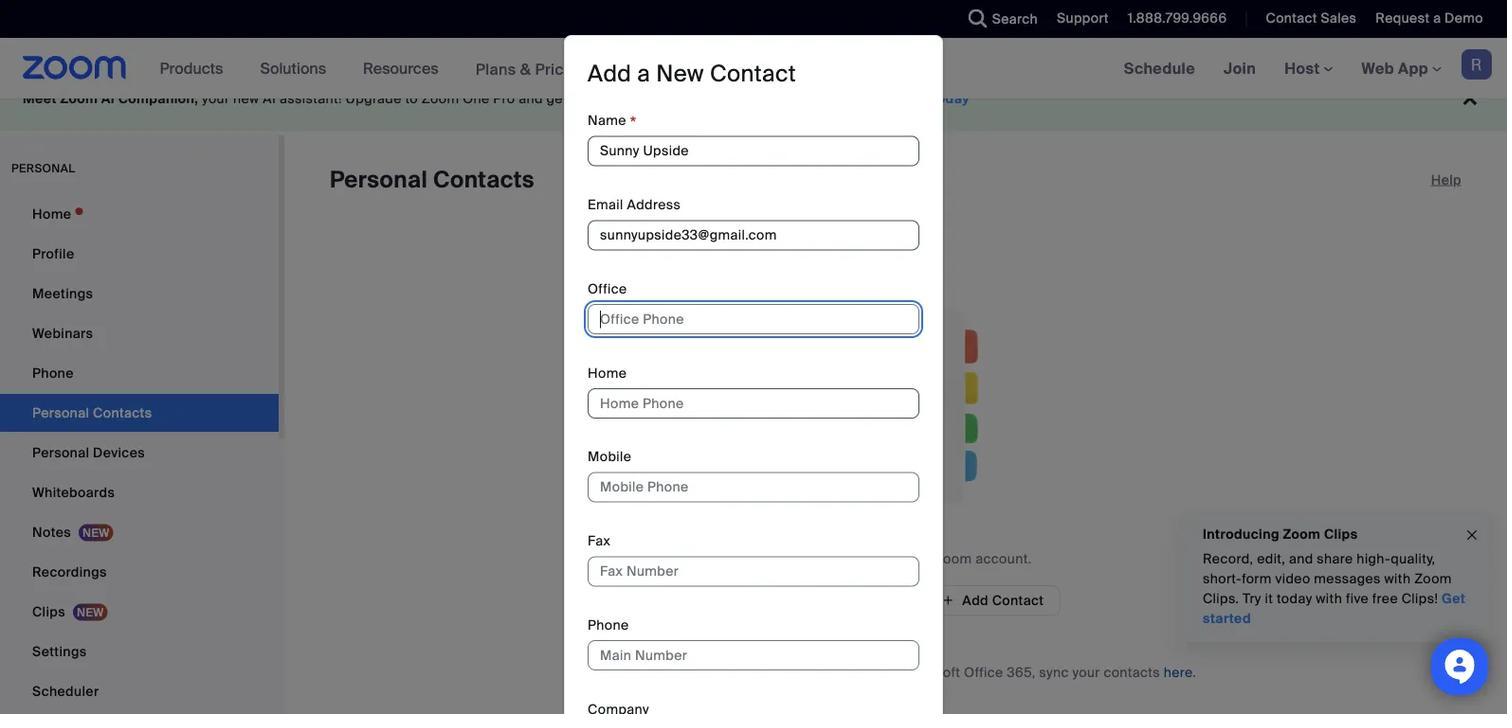 Task type: locate. For each thing, give the bounding box(es) containing it.
add image down fax text box
[[747, 592, 760, 611]]

meetings
[[32, 285, 93, 302]]

2 vertical spatial and
[[871, 664, 896, 682]]

microsoft
[[735, 664, 797, 682], [899, 664, 961, 682]]

0 horizontal spatial contacts
[[782, 550, 839, 568]]

pro
[[493, 90, 515, 108]]

and right exchange,
[[871, 664, 896, 682]]

with down messages
[[1316, 591, 1343, 608]]

your inside meet zoom ai companion, footer
[[202, 90, 230, 108]]

1 vertical spatial home
[[588, 365, 627, 382]]

0 horizontal spatial today
[[932, 90, 970, 108]]

edit,
[[1257, 551, 1286, 568]]

add a new contact dialog
[[564, 36, 943, 715]]

email address
[[588, 197, 681, 214]]

phone down webinars at the left
[[32, 365, 74, 382]]

0 vertical spatial clips
[[1324, 526, 1358, 543]]

request a demo
[[1376, 9, 1484, 27]]

1 horizontal spatial today
[[1277, 591, 1313, 608]]

personal devices
[[32, 444, 145, 462]]

a left new
[[637, 60, 651, 89]]

schedule link
[[1110, 38, 1210, 99]]

clips
[[1324, 526, 1358, 543], [32, 603, 65, 621]]

2 vertical spatial contact
[[992, 592, 1044, 610]]

add down account.
[[963, 592, 989, 610]]

1 vertical spatial phone
[[588, 617, 629, 635]]

1 vertical spatial office
[[964, 664, 1004, 682]]

0 horizontal spatial with
[[1316, 591, 1343, 608]]

add inside button
[[963, 592, 989, 610]]

0 horizontal spatial home
[[32, 205, 71, 223]]

home up 'mobile'
[[588, 365, 627, 382]]

2 horizontal spatial and
[[1289, 551, 1314, 568]]

csv
[[848, 592, 876, 610]]

0 vertical spatial contact
[[1266, 9, 1318, 27]]

banner
[[0, 38, 1507, 100]]

0 horizontal spatial personal
[[32, 444, 89, 462]]

1 horizontal spatial add
[[963, 592, 989, 610]]

0 vertical spatial contacts
[[782, 550, 839, 568]]

phone up for
[[588, 617, 629, 635]]

introducing
[[1203, 526, 1280, 543]]

0 vertical spatial personal
[[330, 165, 428, 195]]

and left get
[[519, 90, 543, 108]]

1 vertical spatial with
[[1316, 591, 1343, 608]]

file
[[879, 592, 903, 610]]

upgrade right cost.
[[872, 90, 929, 108]]

personal for personal devices
[[32, 444, 89, 462]]

0 horizontal spatial microsoft
[[735, 664, 797, 682]]

messages
[[1314, 571, 1381, 588]]

clips up share
[[1324, 526, 1358, 543]]

personal inside menu
[[32, 444, 89, 462]]

zoom up edit,
[[1283, 526, 1321, 543]]

companion
[[654, 90, 729, 108]]

0 vertical spatial home
[[32, 205, 71, 223]]

home inside add a new contact dialog
[[588, 365, 627, 382]]

sales
[[1321, 9, 1357, 27]]

contacts right no on the right bottom
[[782, 550, 839, 568]]

1 horizontal spatial microsoft
[[899, 664, 961, 682]]

add inside dialog
[[588, 60, 632, 89]]

office left 365,
[[964, 664, 1004, 682]]

0 horizontal spatial add
[[588, 60, 632, 89]]

1 vertical spatial contact
[[710, 60, 796, 89]]

address
[[627, 197, 681, 214]]

add
[[588, 60, 632, 89], [963, 592, 989, 610]]

1 horizontal spatial personal
[[330, 165, 428, 195]]

import from csv file
[[768, 592, 903, 610]]

ai down zoom logo
[[101, 90, 115, 108]]

assistant!
[[280, 90, 342, 108]]

contact left sales
[[1266, 9, 1318, 27]]

sync
[[1039, 664, 1069, 682]]

your for companion,
[[202, 90, 230, 108]]

add image left add contact at the right of page
[[942, 593, 955, 610]]

microsoft right calendar, in the bottom left of the page
[[735, 664, 797, 682]]

personal for personal contacts
[[330, 165, 428, 195]]

0 horizontal spatial add image
[[747, 592, 760, 611]]

contact sales link up join at the right of the page
[[1252, 0, 1362, 38]]

1 vertical spatial clips
[[32, 603, 65, 621]]

recordings
[[32, 564, 107, 581]]

meet
[[23, 90, 57, 108]]

0 horizontal spatial a
[[637, 60, 651, 89]]

office down email
[[588, 281, 627, 298]]

banner containing schedule
[[0, 38, 1507, 100]]

1 vertical spatial personal
[[32, 444, 89, 462]]

today inside meet zoom ai companion, footer
[[932, 90, 970, 108]]

add contact button
[[926, 586, 1060, 616]]

0 horizontal spatial ai
[[101, 90, 115, 108]]

0 vertical spatial add
[[588, 60, 632, 89]]

get started link
[[1203, 591, 1466, 628]]

2 vertical spatial your
[[1073, 664, 1100, 682]]

0 vertical spatial office
[[588, 281, 627, 298]]

0 vertical spatial today
[[932, 90, 970, 108]]

2 horizontal spatial ai
[[638, 90, 651, 108]]

to left 'one'
[[405, 90, 418, 108]]

1 vertical spatial your
[[903, 550, 931, 568]]

a inside dialog
[[637, 60, 651, 89]]

plans & pricing link
[[476, 59, 587, 79], [476, 59, 587, 79]]

1.888.799.9666 button up the schedule link
[[1128, 9, 1227, 27]]

1 horizontal spatial a
[[1434, 9, 1441, 27]]

contact sales link up meetings navigation
[[1266, 9, 1357, 27]]

upgrade
[[346, 90, 402, 108], [872, 90, 929, 108]]

1 horizontal spatial contact
[[992, 592, 1044, 610]]

add for add contact
[[963, 592, 989, 610]]

calendar,
[[671, 664, 732, 682]]

0 horizontal spatial your
[[202, 90, 230, 108]]

0 vertical spatial phone
[[32, 365, 74, 382]]

your for to
[[903, 550, 931, 568]]

2 horizontal spatial contact
[[1266, 9, 1318, 27]]

0 horizontal spatial phone
[[32, 365, 74, 382]]

1 ai from the left
[[101, 90, 115, 108]]

0 vertical spatial with
[[1385, 571, 1411, 588]]

1 vertical spatial a
[[637, 60, 651, 89]]

name *
[[588, 113, 637, 135]]

0 vertical spatial your
[[202, 90, 230, 108]]

join link
[[1210, 38, 1271, 99]]

scheduler link
[[0, 673, 279, 711]]

home up profile
[[32, 205, 71, 223]]

office inside add a new contact dialog
[[588, 281, 627, 298]]

1 horizontal spatial phone
[[588, 617, 629, 635]]

phone link
[[0, 355, 279, 393]]

no
[[760, 550, 779, 568]]

1 vertical spatial contacts
[[1104, 664, 1160, 682]]

fax
[[588, 533, 611, 551]]

a left demo
[[1434, 9, 1441, 27]]

*
[[630, 113, 637, 135]]

your
[[202, 90, 230, 108], [903, 550, 931, 568], [1073, 664, 1100, 682]]

0 vertical spatial and
[[519, 90, 543, 108]]

Office Phone text field
[[588, 305, 920, 335]]

get
[[1442, 591, 1466, 608]]

2 horizontal spatial your
[[1073, 664, 1100, 682]]

a
[[1434, 9, 1441, 27], [637, 60, 651, 89]]

a for request
[[1434, 9, 1441, 27]]

Mobile text field
[[588, 473, 920, 504]]

help
[[1431, 171, 1462, 189]]

for
[[595, 664, 616, 682]]

add image inside button
[[942, 593, 955, 610]]

1 horizontal spatial ai
[[263, 90, 276, 108]]

clips up settings
[[32, 603, 65, 621]]

Fax text field
[[588, 557, 920, 588]]

companion,
[[118, 90, 198, 108]]

zoom
[[60, 90, 98, 108], [422, 90, 459, 108], [1283, 526, 1321, 543], [935, 550, 972, 568], [1415, 571, 1452, 588]]

zoom up clips!
[[1415, 571, 1452, 588]]

product information navigation
[[146, 38, 601, 100]]

your right added
[[903, 550, 931, 568]]

contact down account.
[[992, 592, 1044, 610]]

clips!
[[1402, 591, 1439, 608]]

join
[[1224, 58, 1256, 78]]

contacts left the here
[[1104, 664, 1160, 682]]

to up *
[[621, 90, 634, 108]]

1 horizontal spatial and
[[871, 664, 896, 682]]

contact
[[1266, 9, 1318, 27], [710, 60, 796, 89], [992, 592, 1044, 610]]

2 upgrade from the left
[[872, 90, 929, 108]]

1 horizontal spatial add image
[[942, 593, 955, 610]]

1 vertical spatial add
[[963, 592, 989, 610]]

1 horizontal spatial upgrade
[[872, 90, 929, 108]]

new
[[656, 60, 704, 89]]

form
[[1242, 571, 1272, 588]]

and inside meet zoom ai companion, footer
[[519, 90, 543, 108]]

pricing
[[535, 59, 587, 79]]

0 horizontal spatial upgrade
[[346, 90, 402, 108]]

0 horizontal spatial and
[[519, 90, 543, 108]]

a for add
[[637, 60, 651, 89]]

ai left companion on the left top
[[638, 90, 651, 108]]

2 ai from the left
[[263, 90, 276, 108]]

1 horizontal spatial contacts
[[1104, 664, 1160, 682]]

0 vertical spatial a
[[1434, 9, 1441, 27]]

personal devices link
[[0, 434, 279, 472]]

1.888.799.9666 button
[[1114, 0, 1232, 38], [1128, 9, 1227, 27]]

plans
[[476, 59, 516, 79]]

add up access
[[588, 60, 632, 89]]

your right sync
[[1073, 664, 1100, 682]]

add image inside import from csv file button
[[747, 592, 760, 611]]

phone
[[32, 365, 74, 382], [588, 617, 629, 635]]

1 horizontal spatial your
[[903, 550, 931, 568]]

ai right new
[[263, 90, 276, 108]]

and up video
[[1289, 551, 1314, 568]]

google
[[620, 664, 667, 682]]

with up 'free' at the bottom right of page
[[1385, 571, 1411, 588]]

to right added
[[887, 550, 900, 568]]

phone inside 'personal menu' menu
[[32, 365, 74, 382]]

office
[[588, 281, 627, 298], [964, 664, 1004, 682]]

2 microsoft from the left
[[899, 664, 961, 682]]

contact up 'no'
[[710, 60, 796, 89]]

to
[[405, 90, 418, 108], [621, 90, 634, 108], [887, 550, 900, 568]]

home inside 'personal menu' menu
[[32, 205, 71, 223]]

add image
[[747, 592, 760, 611], [942, 593, 955, 610]]

clips inside 'personal menu' menu
[[32, 603, 65, 621]]

1 vertical spatial today
[[1277, 591, 1313, 608]]

personal
[[330, 165, 428, 195], [32, 444, 89, 462]]

1 vertical spatial and
[[1289, 551, 1314, 568]]

First and Last Name text field
[[588, 137, 920, 167]]

add for add a new contact
[[588, 60, 632, 89]]

0 horizontal spatial clips
[[32, 603, 65, 621]]

meetings navigation
[[1110, 38, 1507, 100]]

Phone text field
[[588, 641, 920, 672]]

ai
[[101, 90, 115, 108], [263, 90, 276, 108], [638, 90, 651, 108]]

0 horizontal spatial office
[[588, 281, 627, 298]]

upgrade today link
[[872, 90, 970, 108]]

microsoft down file
[[899, 664, 961, 682]]

from
[[814, 592, 845, 610]]

webinars
[[32, 325, 93, 342]]

home
[[32, 205, 71, 223], [588, 365, 627, 382]]

one
[[463, 90, 490, 108]]

import
[[768, 592, 811, 610]]

upgrade right "assistant!"
[[346, 90, 402, 108]]

0 horizontal spatial contact
[[710, 60, 796, 89]]

contact inside dialog
[[710, 60, 796, 89]]

1 horizontal spatial home
[[588, 365, 627, 382]]

your left new
[[202, 90, 230, 108]]



Task type: vqa. For each thing, say whether or not it's contained in the screenshot.
'cancel' BUTTON
no



Task type: describe. For each thing, give the bounding box(es) containing it.
contacts
[[433, 165, 535, 195]]

new
[[233, 90, 259, 108]]

zoom left 'one'
[[422, 90, 459, 108]]

1.888.799.9666
[[1128, 9, 1227, 27]]

notes
[[32, 524, 71, 541]]

1 horizontal spatial office
[[964, 664, 1004, 682]]

it
[[1265, 591, 1273, 608]]

clips link
[[0, 593, 279, 631]]

free
[[1373, 591, 1398, 608]]

clips.
[[1203, 591, 1239, 608]]

share
[[1317, 551, 1354, 568]]

personal menu menu
[[0, 195, 279, 715]]

quality,
[[1391, 551, 1436, 568]]

webinars link
[[0, 315, 279, 353]]

Email Address text field
[[588, 221, 920, 251]]

access
[[571, 90, 618, 108]]

here link
[[1164, 664, 1193, 682]]

365,
[[1007, 664, 1036, 682]]

account.
[[976, 550, 1032, 568]]

whiteboards
[[32, 484, 115, 502]]

.
[[1193, 664, 1197, 682]]

plans & pricing
[[476, 59, 587, 79]]

zoom inside "record, edit, and share high-quality, short-form video messages with zoom clips. try it today with five free clips!"
[[1415, 571, 1452, 588]]

1 microsoft from the left
[[735, 664, 797, 682]]

for google calendar, microsoft exchange, and microsoft office 365, sync your contacts here .
[[595, 664, 1197, 682]]

cost.
[[836, 90, 868, 108]]

phone inside add a new contact dialog
[[588, 617, 629, 635]]

get started
[[1203, 591, 1466, 628]]

3 ai from the left
[[638, 90, 651, 108]]

short-
[[1203, 571, 1242, 588]]

1 horizontal spatial with
[[1385, 571, 1411, 588]]

meet zoom ai companion, your new ai assistant! upgrade to zoom one pro and get access to ai companion at no additional cost. upgrade today
[[23, 90, 970, 108]]

add image for add
[[942, 593, 955, 610]]

introducing zoom clips
[[1203, 526, 1358, 543]]

exchange,
[[800, 664, 868, 682]]

meetings link
[[0, 275, 279, 313]]

1.888.799.9666 button up schedule
[[1114, 0, 1232, 38]]

settings
[[32, 643, 87, 661]]

high-
[[1357, 551, 1391, 568]]

zoom left account.
[[935, 550, 972, 568]]

today inside "record, edit, and share high-quality, short-form video messages with zoom clips. try it today with five free clips!"
[[1277, 591, 1313, 608]]

personal contacts
[[330, 165, 535, 195]]

video
[[1276, 571, 1311, 588]]

1 horizontal spatial to
[[621, 90, 634, 108]]

contact inside button
[[992, 592, 1044, 610]]

support
[[1057, 9, 1109, 27]]

request
[[1376, 9, 1430, 27]]

no contacts added to your zoom account.
[[760, 550, 1032, 568]]

started
[[1203, 611, 1251, 628]]

settings link
[[0, 633, 279, 671]]

contact sales
[[1266, 9, 1357, 27]]

meet zoom ai companion, footer
[[0, 66, 1507, 132]]

Home text field
[[588, 389, 920, 419]]

home link
[[0, 195, 279, 233]]

five
[[1346, 591, 1369, 608]]

&
[[520, 59, 531, 79]]

2 horizontal spatial to
[[887, 550, 900, 568]]

mobile
[[588, 449, 632, 467]]

zoom logo image
[[23, 56, 127, 80]]

try
[[1243, 591, 1262, 608]]

recordings link
[[0, 554, 279, 592]]

and inside "record, edit, and share high-quality, short-form video messages with zoom clips. try it today with five free clips!"
[[1289, 551, 1314, 568]]

schedule
[[1124, 58, 1196, 78]]

import from csv file button
[[732, 586, 918, 616]]

0 horizontal spatial to
[[405, 90, 418, 108]]

close image
[[1465, 525, 1480, 547]]

added
[[842, 550, 883, 568]]

scheduler
[[32, 683, 99, 701]]

1 horizontal spatial clips
[[1324, 526, 1358, 543]]

1 upgrade from the left
[[346, 90, 402, 108]]

record,
[[1203, 551, 1254, 568]]

here
[[1164, 664, 1193, 682]]

record, edit, and share high-quality, short-form video messages with zoom clips. try it today with five free clips!
[[1203, 551, 1452, 608]]

zoom down zoom logo
[[60, 90, 98, 108]]

add image for import
[[747, 592, 760, 611]]

demo
[[1445, 9, 1484, 27]]

name
[[588, 113, 626, 130]]

personal
[[11, 161, 75, 176]]

devices
[[93, 444, 145, 462]]

no
[[749, 90, 765, 108]]

email
[[588, 197, 624, 214]]

help link
[[1431, 165, 1462, 195]]

at
[[733, 90, 745, 108]]

profile
[[32, 245, 74, 263]]

add contact
[[963, 592, 1044, 610]]

add a new contact
[[588, 60, 796, 89]]

notes link
[[0, 514, 279, 552]]

additional
[[769, 90, 833, 108]]



